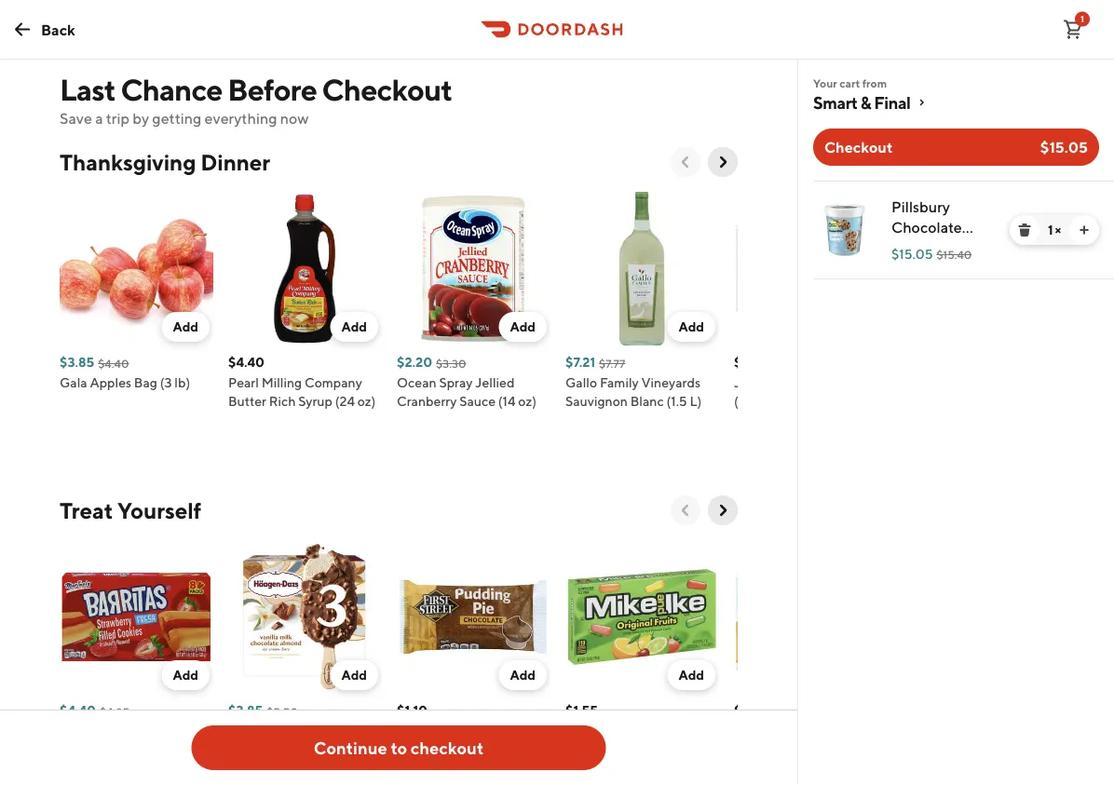 Task type: locate. For each thing, give the bounding box(es) containing it.
1 ct) from the left
[[166, 761, 182, 776]]

0 vertical spatial family
[[600, 375, 639, 391]]

0 horizontal spatial $15.05
[[892, 247, 933, 262]]

remove item from cart image
[[1018, 223, 1033, 238]]

$1.10
[[397, 703, 428, 719]]

cups
[[735, 761, 766, 776]]

oz) inside the $2.20 $3.30 ocean spray jellied cranberry sauce (14 oz)
[[519, 394, 537, 409]]

last
[[60, 72, 115, 107]]

0 horizontal spatial $3.85
[[60, 355, 94, 370]]

0 horizontal spatial family
[[600, 375, 639, 391]]

added
[[735, 742, 775, 758]]

cookies
[[163, 742, 212, 758]]

filled
[[127, 742, 161, 758]]

2 horizontal spatial chocolate
[[892, 219, 963, 236]]

$4.40
[[228, 355, 265, 370], [98, 357, 129, 370], [60, 703, 96, 719]]

2 horizontal spatial ct)
[[788, 761, 804, 776]]

oz) right "(24"
[[358, 394, 376, 409]]

0 vertical spatial (3
[[160, 375, 172, 391]]

family
[[600, 375, 639, 391], [778, 742, 817, 758]]

gala
[[60, 375, 87, 391]]

$4.40 up the pearl
[[228, 355, 265, 370]]

ct) inside $3.85 $5.50 haagen-dazs vanilla milk chocolate almond ice cream bars (3 ct)
[[314, 761, 330, 776]]

$3.85 for gala
[[60, 355, 94, 370]]

0 horizontal spatial &
[[598, 724, 606, 739]]

chocolate down haagen-
[[228, 742, 290, 758]]

0 vertical spatial $15.05
[[1041, 138, 1089, 156]]

checkout inside last chance before checkout save a trip by getting everything now
[[322, 72, 452, 107]]

1 horizontal spatial chocolate
[[466, 724, 528, 739]]

0 vertical spatial $3.85
[[60, 355, 94, 370]]

ct)
[[166, 761, 182, 776], [314, 761, 330, 776], [788, 761, 804, 776]]

add up cookies
[[173, 668, 199, 683]]

$10.55
[[735, 703, 776, 719]]

& left ike
[[598, 724, 606, 739]]

0 horizontal spatial chocolate
[[228, 742, 290, 758]]

1 vertical spatial family
[[778, 742, 817, 758]]

spray
[[439, 375, 473, 391]]

×
[[1056, 222, 1062, 238]]

0 vertical spatial lb)
[[175, 375, 190, 391]]

jellied
[[476, 375, 515, 391]]

(3 right bars
[[299, 761, 311, 776]]

ike
[[609, 724, 627, 739]]

2 horizontal spatial $4.40
[[228, 355, 265, 370]]

vanilla
[[311, 724, 351, 739]]

$15.05 $15.40
[[892, 247, 973, 262]]

1 vertical spatial previous button of carousel image
[[677, 501, 695, 520]]

add up jellied
[[510, 319, 536, 335]]

1 horizontal spatial &
[[861, 92, 872, 112]]

1 inside button
[[1081, 14, 1085, 24]]

lb) right (1
[[747, 394, 762, 409]]

& inside smart & final link
[[861, 92, 872, 112]]

strawberry
[[60, 742, 125, 758]]

lb) inside $2.55 jet-puffed marshmallows (1 lb)
[[747, 394, 762, 409]]

add up the $1.55 mike & ike chewy candies assorted fruit original (5 oz) on the bottom of the page
[[679, 668, 705, 683]]

ct) down almond
[[314, 761, 330, 776]]

$4.85
[[100, 706, 130, 719]]

add up vineyards
[[679, 319, 705, 335]]

$1.55
[[566, 703, 598, 719]]

syrup
[[299, 394, 333, 409]]

1 vertical spatial (3
[[299, 761, 311, 776]]

&
[[861, 92, 872, 112], [598, 724, 606, 739]]

ct) right (12
[[788, 761, 804, 776]]

1 next button of carousel image from the top
[[714, 153, 733, 172]]

sauvignon
[[566, 394, 628, 409]]

ct) inside $4.40 $4.85 marinela barritas strawberry filled cookies packs (2.36 oz x 8 ct)
[[166, 761, 182, 776]]

almond
[[293, 742, 340, 758]]

(3 right bag
[[160, 375, 172, 391]]

pillsbury
[[892, 198, 951, 216]]

$4.40 up "marinela"
[[60, 703, 96, 719]]

oz) inside $4.40 pearl milling company butter rich syrup (24 oz)
[[358, 394, 376, 409]]

1 horizontal spatial (3
[[299, 761, 311, 776]]

add for $3.85 $5.50 haagen-dazs vanilla milk chocolate almond ice cream bars (3 ct)
[[342, 668, 367, 683]]

haagen-dazs vanilla milk chocolate almond ice cream bars (3 ct) image
[[228, 541, 382, 694]]

1 vertical spatial 1
[[1049, 222, 1053, 238]]

before
[[228, 72, 317, 107]]

everything
[[205, 110, 277, 127]]

chocolate up pie
[[466, 724, 528, 739]]

family down the no
[[778, 742, 817, 758]]

$15.05
[[1041, 138, 1089, 156], [892, 247, 933, 262]]

$7.77
[[599, 357, 626, 370]]

1 fruit from the left
[[673, 742, 701, 758]]

company
[[305, 375, 362, 391]]

previous button of carousel image
[[677, 153, 695, 172], [677, 501, 695, 520]]

fruit inside $10.55 del monte no sugar added family pack fruit cups (12 ct)
[[851, 742, 880, 758]]

lb)
[[175, 375, 190, 391], [747, 394, 762, 409]]

1 ×
[[1049, 222, 1062, 238]]

from
[[863, 76, 888, 89]]

1 horizontal spatial $15.05
[[1041, 138, 1089, 156]]

add button
[[162, 312, 210, 342], [162, 312, 210, 342], [330, 312, 378, 342], [330, 312, 378, 342], [499, 312, 547, 342], [499, 312, 547, 342], [668, 312, 716, 342], [668, 312, 716, 342], [162, 661, 210, 691], [162, 661, 210, 691], [330, 661, 378, 691], [330, 661, 378, 691], [499, 661, 547, 691], [499, 661, 547, 691], [668, 661, 716, 691], [668, 661, 716, 691]]

0 vertical spatial checkout
[[322, 72, 452, 107]]

add for $1.10 first street chocolate pudding snack pie (4.5 oz)
[[510, 668, 536, 683]]

$5.50
[[267, 706, 298, 719]]

(12
[[768, 761, 785, 776]]

checkout
[[322, 72, 452, 107], [825, 138, 893, 156]]

oz) for $1.10 first street chocolate pudding snack pie (4.5 oz)
[[397, 761, 415, 776]]

pack
[[819, 742, 849, 758]]

$4.40 inside $4.40 pearl milling company butter rich syrup (24 oz)
[[228, 355, 265, 370]]

oz)
[[966, 260, 986, 277], [358, 394, 376, 409], [519, 394, 537, 409], [397, 761, 415, 776], [631, 761, 650, 776]]

assorted
[[617, 742, 670, 758]]

thanksgiving
[[60, 149, 196, 175]]

$4.40 inside $3.85 $4.40 gala apples bag (3 lb)
[[98, 357, 129, 370]]

0 horizontal spatial 1
[[1049, 222, 1053, 238]]

1 vertical spatial chocolate
[[466, 724, 528, 739]]

(3 inside $3.85 $4.40 gala apples bag (3 lb)
[[160, 375, 172, 391]]

1 horizontal spatial lb)
[[747, 394, 762, 409]]

$4.40 $4.85 marinela barritas strawberry filled cookies packs (2.36 oz x 8 ct)
[[60, 703, 212, 776]]

0 horizontal spatial $4.40
[[60, 703, 96, 719]]

next button of carousel image
[[714, 153, 733, 172], [714, 501, 733, 520]]

pudding
[[397, 742, 448, 758]]

1
[[1081, 14, 1085, 24], [1049, 222, 1053, 238]]

add up milk
[[342, 668, 367, 683]]

$4.40 up apples
[[98, 357, 129, 370]]

a
[[95, 110, 103, 127]]

1 vertical spatial next button of carousel image
[[714, 501, 733, 520]]

0 horizontal spatial lb)
[[175, 375, 190, 391]]

1 vertical spatial $3.85
[[228, 703, 263, 719]]

haagen-
[[228, 724, 280, 739]]

1 items, open order cart image
[[1063, 18, 1085, 41]]

fruit right pack
[[851, 742, 880, 758]]

chocolate down pillsbury
[[892, 219, 963, 236]]

3 ct) from the left
[[788, 761, 804, 776]]

& down from
[[861, 92, 872, 112]]

first
[[397, 724, 424, 739]]

0 horizontal spatial checkout
[[322, 72, 452, 107]]

ct) for 8
[[166, 761, 182, 776]]

0 vertical spatial &
[[861, 92, 872, 112]]

0 horizontal spatial fruit
[[673, 742, 701, 758]]

save
[[60, 110, 92, 127]]

continue to checkout button
[[192, 726, 606, 771]]

chocolate
[[892, 219, 963, 236], [466, 724, 528, 739], [228, 742, 290, 758]]

$4.40 for $4.85
[[60, 703, 96, 719]]

1 vertical spatial checkout
[[825, 138, 893, 156]]

ct) inside $10.55 del monte no sugar added family pack fruit cups (12 ct)
[[788, 761, 804, 776]]

1 vertical spatial &
[[598, 724, 606, 739]]

oz) right (14
[[519, 394, 537, 409]]

continue to checkout
[[314, 738, 484, 758]]

0 vertical spatial chocolate
[[892, 219, 963, 236]]

oz) right the (5
[[631, 761, 650, 776]]

smart & final
[[814, 92, 911, 112]]

oz) for $2.20 $3.30 ocean spray jellied cranberry sauce (14 oz)
[[519, 394, 537, 409]]

& inside the $1.55 mike & ike chewy candies assorted fruit original (5 oz)
[[598, 724, 606, 739]]

mike
[[566, 724, 595, 739]]

1 horizontal spatial ct)
[[314, 761, 330, 776]]

chocolate inside $1.10 first street chocolate pudding snack pie (4.5 oz)
[[466, 724, 528, 739]]

add for $1.55 mike & ike chewy candies assorted fruit original (5 oz)
[[679, 668, 705, 683]]

1 vertical spatial $15.05
[[892, 247, 933, 262]]

chance
[[121, 72, 222, 107]]

l)
[[690, 394, 702, 409]]

1 horizontal spatial checkout
[[825, 138, 893, 156]]

oz) inside $1.10 first street chocolate pudding snack pie (4.5 oz)
[[397, 761, 415, 776]]

ct) right 8
[[166, 761, 182, 776]]

getting
[[152, 110, 202, 127]]

fruit inside the $1.55 mike & ike chewy candies assorted fruit original (5 oz)
[[673, 742, 701, 758]]

$3.85 $4.40 gala apples bag (3 lb)
[[60, 355, 190, 391]]

1 horizontal spatial fruit
[[851, 742, 880, 758]]

marshmallows
[[802, 375, 887, 391]]

0 horizontal spatial ct)
[[166, 761, 182, 776]]

oz) right (76
[[966, 260, 986, 277]]

1 vertical spatial lb)
[[747, 394, 762, 409]]

2 fruit from the left
[[851, 742, 880, 758]]

1 previous button of carousel image from the top
[[677, 153, 695, 172]]

2 ct) from the left
[[314, 761, 330, 776]]

checkout
[[411, 738, 484, 758]]

butter
[[228, 394, 266, 409]]

0 horizontal spatial (3
[[160, 375, 172, 391]]

$3.85 inside $3.85 $5.50 haagen-dazs vanilla milk chocolate almond ice cream bars (3 ct)
[[228, 703, 263, 719]]

oz
[[130, 761, 144, 776]]

2 next button of carousel image from the top
[[714, 501, 733, 520]]

$3.85 up gala
[[60, 355, 94, 370]]

0 vertical spatial previous button of carousel image
[[677, 153, 695, 172]]

lb) right bag
[[175, 375, 190, 391]]

$3.85 up haagen-
[[228, 703, 263, 719]]

2 previous button of carousel image from the top
[[677, 501, 695, 520]]

milk
[[354, 724, 380, 739]]

family down '$7.77'
[[600, 375, 639, 391]]

chewy
[[630, 724, 671, 739]]

$3.85
[[60, 355, 94, 370], [228, 703, 263, 719]]

fruit right "assorted"
[[673, 742, 701, 758]]

add up $3.85 $4.40 gala apples bag (3 lb)
[[173, 319, 199, 335]]

add up (4.5 at the bottom
[[510, 668, 536, 683]]

$3.85 for haagen-
[[228, 703, 263, 719]]

$4.40 inside $4.40 $4.85 marinela barritas strawberry filled cookies packs (2.36 oz x 8 ct)
[[60, 703, 96, 719]]

smart & final link
[[814, 91, 1100, 114]]

1 horizontal spatial family
[[778, 742, 817, 758]]

sugar
[[820, 724, 855, 739]]

final
[[875, 92, 911, 112]]

2 vertical spatial chocolate
[[228, 742, 290, 758]]

first street chocolate pudding snack pie (4.5 oz) image
[[397, 541, 551, 694]]

$2.55
[[735, 355, 769, 370]]

add for $4.40 pearl milling company butter rich syrup (24 oz)
[[342, 319, 367, 335]]

0 vertical spatial next button of carousel image
[[714, 153, 733, 172]]

1 horizontal spatial 1
[[1081, 14, 1085, 24]]

0 vertical spatial 1
[[1081, 14, 1085, 24]]

1 horizontal spatial $4.40
[[98, 357, 129, 370]]

$3.85 inside $3.85 $4.40 gala apples bag (3 lb)
[[60, 355, 94, 370]]

oz) down to
[[397, 761, 415, 776]]

monte
[[758, 724, 797, 739]]

add up company
[[342, 319, 367, 335]]

1 horizontal spatial $3.85
[[228, 703, 263, 719]]



Task type: vqa. For each thing, say whether or not it's contained in the screenshot.
Chili within the Bowl of Chicken Chili over White Rice or Beans Over white rice or beans.
no



Task type: describe. For each thing, give the bounding box(es) containing it.
(1.5
[[667, 394, 688, 409]]

dazs
[[280, 724, 309, 739]]

thanksgiving dinner
[[60, 149, 270, 175]]

ocean spray jellied cranberry sauce (14 oz) image
[[397, 192, 551, 346]]

$4.40 pearl milling company butter rich syrup (24 oz)
[[228, 355, 376, 409]]

chip
[[892, 239, 925, 257]]

(2.36
[[97, 761, 127, 776]]

chocolate inside pillsbury chocolate chip cookie dough (76 oz)
[[892, 219, 963, 236]]

treat
[[60, 497, 113, 524]]

1 for 1
[[1081, 14, 1085, 24]]

$7.21
[[566, 355, 596, 370]]

trip
[[106, 110, 130, 127]]

blanc
[[631, 394, 664, 409]]

ct) for (3
[[314, 761, 330, 776]]

(5
[[616, 761, 629, 776]]

1 for 1 ×
[[1049, 222, 1053, 238]]

family inside $7.21 $7.77 gallo family vineyards sauvignon blanc (1.5 l)
[[600, 375, 639, 391]]

to
[[391, 738, 407, 758]]

8
[[155, 761, 163, 776]]

pearl milling company butter rich syrup (24 oz) image
[[228, 192, 382, 346]]

chocolate inside $3.85 $5.50 haagen-dazs vanilla milk chocolate almond ice cream bars (3 ct)
[[228, 742, 290, 758]]

oz) inside the $1.55 mike & ike chewy candies assorted fruit original (5 oz)
[[631, 761, 650, 776]]

gala apples bag (3 lb) image
[[60, 192, 213, 346]]

pillsbury chocolate chip cookie dough (76 oz)
[[892, 198, 986, 277]]

gallo family vineyards sauvignon blanc (1.5 l) image
[[566, 192, 720, 346]]

cream
[[228, 761, 268, 776]]

$10.55 del monte no sugar added family pack fruit cups (12 ct)
[[735, 703, 880, 776]]

oz) for $4.40 pearl milling company butter rich syrup (24 oz)
[[358, 394, 376, 409]]

add for $7.21 $7.77 gallo family vineyards sauvignon blanc (1.5 l)
[[679, 319, 705, 335]]

apples
[[90, 375, 131, 391]]

ice
[[343, 742, 361, 758]]

by
[[133, 110, 149, 127]]

$1.10 first street chocolate pudding snack pie (4.5 oz)
[[397, 703, 535, 776]]

pillsbury chocolate chip cookie dough (76 oz) image
[[817, 202, 873, 258]]

(1
[[735, 394, 744, 409]]

mike & ike chewy candies assorted fruit original (5 oz) image
[[566, 541, 720, 694]]

$15.05 for $15.05
[[1041, 138, 1089, 156]]

add for $4.40 $4.85 marinela barritas strawberry filled cookies packs (2.36 oz x 8 ct)
[[173, 668, 199, 683]]

treat yourself
[[60, 497, 202, 524]]

cookie
[[928, 239, 976, 257]]

cranberry
[[397, 394, 457, 409]]

next button of carousel image for treat yourself
[[714, 501, 733, 520]]

jet-
[[735, 375, 759, 391]]

oz) inside pillsbury chocolate chip cookie dough (76 oz)
[[966, 260, 986, 277]]

(14
[[499, 394, 516, 409]]

dough
[[892, 260, 938, 277]]

bag
[[134, 375, 157, 391]]

continue
[[314, 738, 388, 758]]

add for $2.20 $3.30 ocean spray jellied cranberry sauce (14 oz)
[[510, 319, 536, 335]]

family inside $10.55 del monte no sugar added family pack fruit cups (12 ct)
[[778, 742, 817, 758]]

next button of carousel image for thanksgiving dinner
[[714, 153, 733, 172]]

barritas
[[114, 724, 160, 739]]

packs
[[60, 761, 94, 776]]

$15.05 for $15.05 $15.40
[[892, 247, 933, 262]]

$4.40 for pearl
[[228, 355, 265, 370]]

(4.5
[[511, 742, 535, 758]]

x
[[146, 761, 153, 776]]

last chance before checkout save a trip by getting everything now
[[60, 72, 452, 127]]

lb) inside $3.85 $4.40 gala apples bag (3 lb)
[[175, 375, 190, 391]]

$3.85 $5.50 haagen-dazs vanilla milk chocolate almond ice cream bars (3 ct)
[[228, 703, 380, 776]]

street
[[426, 724, 463, 739]]

$2.20
[[397, 355, 433, 370]]

$3.30
[[436, 357, 467, 370]]

marinela barritas strawberry filled cookies packs (2.36 oz x 8 ct) image
[[60, 541, 213, 694]]

milling
[[262, 375, 302, 391]]

$2.55 jet-puffed marshmallows (1 lb)
[[735, 355, 887, 409]]

marinela
[[60, 724, 112, 739]]

yourself
[[117, 497, 202, 524]]

dinner
[[201, 149, 270, 175]]

add for $3.85 $4.40 gala apples bag (3 lb)
[[173, 319, 199, 335]]

pearl
[[228, 375, 259, 391]]

candies
[[566, 742, 614, 758]]

smart
[[814, 92, 858, 112]]

ocean
[[397, 375, 437, 391]]

vineyards
[[642, 375, 701, 391]]

your cart from
[[814, 76, 888, 89]]

add one to cart image
[[1078, 223, 1092, 238]]

(24
[[335, 394, 355, 409]]

(3 inside $3.85 $5.50 haagen-dazs vanilla milk chocolate almond ice cream bars (3 ct)
[[299, 761, 311, 776]]

$7.21 $7.77 gallo family vineyards sauvignon blanc (1.5 l)
[[566, 355, 702, 409]]

back button
[[0, 11, 87, 48]]

previous button of carousel image for dinner
[[677, 153, 695, 172]]

snack
[[450, 742, 486, 758]]

puffed
[[759, 375, 800, 391]]

previous button of carousel image for yourself
[[677, 501, 695, 520]]

del
[[735, 724, 755, 739]]

$1.55 mike & ike chewy candies assorted fruit original (5 oz)
[[566, 703, 701, 776]]

$15.40
[[937, 248, 973, 261]]

$2.20 $3.30 ocean spray jellied cranberry sauce (14 oz)
[[397, 355, 537, 409]]

rich
[[269, 394, 296, 409]]

back
[[41, 21, 75, 38]]

pie
[[489, 742, 508, 758]]

original
[[566, 761, 614, 776]]

bars
[[271, 761, 297, 776]]

no
[[800, 724, 818, 739]]

now
[[280, 110, 309, 127]]



